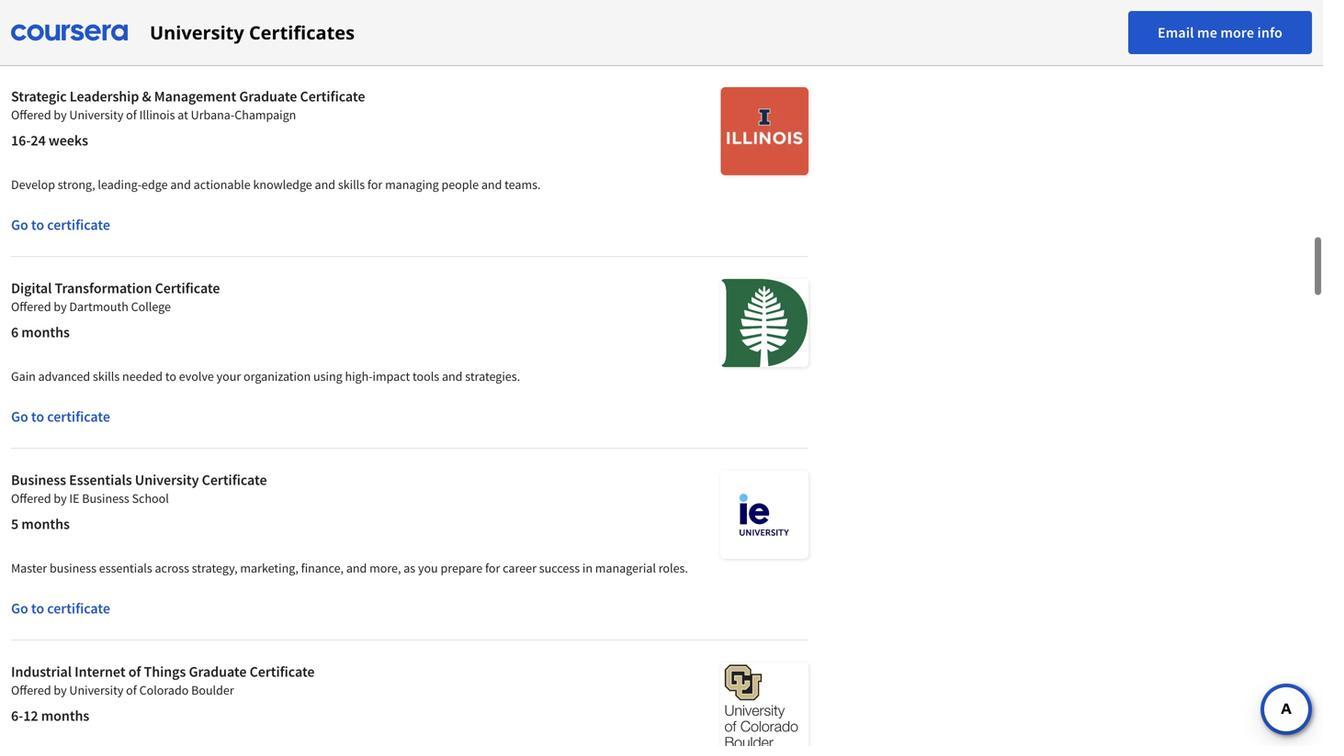 Task type: vqa. For each thing, say whether or not it's contained in the screenshot.
Agile
no



Task type: locate. For each thing, give the bounding box(es) containing it.
by left dartmouth
[[54, 299, 67, 315]]

go to certificate down business
[[11, 600, 110, 618]]

graduate up boulder
[[189, 663, 247, 682]]

certificate
[[47, 24, 110, 42], [47, 216, 110, 234], [47, 408, 110, 426], [47, 600, 110, 618]]

6
[[11, 323, 19, 342]]

to for essentials
[[31, 600, 44, 618]]

graduate up champaign at the top
[[239, 87, 297, 106]]

2 vertical spatial of
[[126, 683, 137, 699]]

industrial
[[11, 663, 72, 682]]

for left 'career'
[[485, 560, 500, 577]]

organization
[[243, 368, 311, 385]]

of left things
[[128, 663, 141, 682]]

to up strategic
[[31, 24, 44, 42]]

graduate
[[239, 87, 297, 106], [189, 663, 247, 682]]

to down develop
[[31, 216, 44, 234]]

to for transformation
[[31, 408, 44, 426]]

offered down industrial
[[11, 683, 51, 699]]

graduate inside industrial internet of things graduate certificate offered by university of colorado boulder 6-12 months
[[189, 663, 247, 682]]

info
[[1257, 23, 1283, 42]]

to left evolve at left
[[165, 368, 176, 385]]

certificate down business
[[47, 600, 110, 618]]

1 go to certificate from the top
[[11, 24, 110, 42]]

university up school
[[135, 471, 199, 490]]

1 vertical spatial graduate
[[189, 663, 247, 682]]

months right 6
[[21, 323, 70, 342]]

tools
[[413, 368, 439, 385]]

go to certificate up strategic
[[11, 24, 110, 42]]

4 offered from the top
[[11, 683, 51, 699]]

at
[[178, 107, 188, 123]]

offered up 5 at the left bottom of the page
[[11, 491, 51, 507]]

university
[[150, 20, 244, 45], [69, 107, 123, 123], [135, 471, 199, 490], [69, 683, 123, 699]]

2 certificate from the top
[[47, 216, 110, 234]]

skills
[[338, 176, 365, 193], [93, 368, 120, 385]]

by
[[54, 107, 67, 123], [54, 299, 67, 315], [54, 491, 67, 507], [54, 683, 67, 699]]

go to certificate for digital
[[11, 408, 110, 426]]

1 offered from the top
[[11, 107, 51, 123]]

business up 5 at the left bottom of the page
[[11, 471, 66, 490]]

university down "leadership"
[[69, 107, 123, 123]]

go to certificate inside 'link'
[[11, 24, 110, 42]]

more
[[1220, 23, 1254, 42]]

certificate down 'strong,' at the top left
[[47, 216, 110, 234]]

to down gain
[[31, 408, 44, 426]]

gain
[[11, 368, 36, 385]]

2 go to certificate from the top
[[11, 216, 110, 234]]

managing
[[385, 176, 439, 193]]

3 go from the top
[[11, 408, 28, 426]]

0 horizontal spatial for
[[367, 176, 382, 193]]

5
[[11, 515, 19, 534]]

1 horizontal spatial skills
[[338, 176, 365, 193]]

3 go to certificate from the top
[[11, 408, 110, 426]]

1 vertical spatial of
[[128, 663, 141, 682]]

months
[[21, 323, 70, 342], [21, 515, 70, 534], [41, 707, 89, 726]]

0 vertical spatial graduate
[[239, 87, 297, 106]]

go to certificate down advanced
[[11, 408, 110, 426]]

as
[[404, 560, 415, 577]]

certificate up "leadership"
[[47, 24, 110, 42]]

managerial
[[595, 560, 656, 577]]

illinois
[[139, 107, 175, 123]]

offered inside the 'digital transformation certificate offered by dartmouth college 6 months'
[[11, 299, 51, 315]]

certificate inside strategic leadership & management graduate certificate offered by university of illinois at urbana-champaign 16-24 weeks
[[300, 87, 365, 106]]

1 vertical spatial business
[[82, 491, 129, 507]]

university of illinois at urbana-champaign image
[[721, 87, 809, 175]]

certificate
[[300, 87, 365, 106], [155, 279, 220, 298], [202, 471, 267, 490], [250, 663, 315, 682]]

months right 5 at the left bottom of the page
[[21, 515, 70, 534]]

0 vertical spatial of
[[126, 107, 137, 123]]

essentials
[[99, 560, 152, 577]]

4 by from the top
[[54, 683, 67, 699]]

skills left "needed"
[[93, 368, 120, 385]]

go down develop
[[11, 216, 28, 234]]

go to certificate down 'strong,' at the top left
[[11, 216, 110, 234]]

industrial internet of things graduate certificate offered by university of colorado boulder 6-12 months
[[11, 663, 315, 726]]

go down master at left
[[11, 600, 28, 618]]

certificate down advanced
[[47, 408, 110, 426]]

1 certificate from the top
[[47, 24, 110, 42]]

0 vertical spatial skills
[[338, 176, 365, 193]]

graduate inside strategic leadership & management graduate certificate offered by university of illinois at urbana-champaign 16-24 weeks
[[239, 87, 297, 106]]

in
[[582, 560, 593, 577]]

certificate for transformation
[[47, 408, 110, 426]]

1 by from the top
[[54, 107, 67, 123]]

0 horizontal spatial business
[[11, 471, 66, 490]]

1 vertical spatial skills
[[93, 368, 120, 385]]

by left ie
[[54, 491, 67, 507]]

of inside strategic leadership & management graduate certificate offered by university of illinois at urbana-champaign 16-24 weeks
[[126, 107, 137, 123]]

certificate inside industrial internet of things graduate certificate offered by university of colorado boulder 6-12 months
[[250, 663, 315, 682]]

4 go from the top
[[11, 600, 28, 618]]

by inside industrial internet of things graduate certificate offered by university of colorado boulder 6-12 months
[[54, 683, 67, 699]]

months inside industrial internet of things graduate certificate offered by university of colorado boulder 6-12 months
[[41, 707, 89, 726]]

offered down strategic
[[11, 107, 51, 123]]

chat with us image
[[1272, 696, 1301, 725]]

university up the management
[[150, 20, 244, 45]]

2 offered from the top
[[11, 299, 51, 315]]

colorado
[[139, 683, 189, 699]]

by inside strategic leadership & management graduate certificate offered by university of illinois at urbana-champaign 16-24 weeks
[[54, 107, 67, 123]]

0 vertical spatial months
[[21, 323, 70, 342]]

university down "internet"
[[69, 683, 123, 699]]

go to certificate
[[11, 24, 110, 42], [11, 216, 110, 234], [11, 408, 110, 426], [11, 600, 110, 618]]

strategies.
[[465, 368, 520, 385]]

business down essentials
[[82, 491, 129, 507]]

digital transformation certificate offered by dartmouth college 6 months
[[11, 279, 220, 342]]

and
[[170, 176, 191, 193], [315, 176, 335, 193], [481, 176, 502, 193], [442, 368, 463, 385], [346, 560, 367, 577]]

for left managing
[[367, 176, 382, 193]]

go to certificate link
[[11, 0, 809, 64]]

0 vertical spatial business
[[11, 471, 66, 490]]

internet
[[75, 663, 125, 682]]

go down gain
[[11, 408, 28, 426]]

go for business essentials university certificate
[[11, 600, 28, 618]]

advanced
[[38, 368, 90, 385]]

1 horizontal spatial for
[[485, 560, 500, 577]]

edge
[[142, 176, 168, 193]]

2 go from the top
[[11, 216, 28, 234]]

leadership
[[70, 87, 139, 106]]

4 go to certificate from the top
[[11, 600, 110, 618]]

of
[[126, 107, 137, 123], [128, 663, 141, 682], [126, 683, 137, 699]]

by up weeks
[[54, 107, 67, 123]]

urbana-
[[191, 107, 234, 123]]

4 certificate from the top
[[47, 600, 110, 618]]

&
[[142, 87, 151, 106]]

university certificates
[[150, 20, 355, 45]]

business
[[50, 560, 96, 577]]

offered
[[11, 107, 51, 123], [11, 299, 51, 315], [11, 491, 51, 507], [11, 683, 51, 699]]

university of colorado boulder image
[[720, 663, 809, 747]]

graduate for management
[[239, 87, 297, 106]]

3 offered from the top
[[11, 491, 51, 507]]

and right knowledge
[[315, 176, 335, 193]]

of left illinois
[[126, 107, 137, 123]]

business
[[11, 471, 66, 490], [82, 491, 129, 507]]

to
[[31, 24, 44, 42], [31, 216, 44, 234], [165, 368, 176, 385], [31, 408, 44, 426], [31, 600, 44, 618]]

1 vertical spatial for
[[485, 560, 500, 577]]

of left colorado
[[126, 683, 137, 699]]

go to certificate for business
[[11, 600, 110, 618]]

master business essentials across strategy, marketing, finance, and more, as you prepare for career success in managerial roles.
[[11, 560, 688, 577]]

2 by from the top
[[54, 299, 67, 315]]

college
[[131, 299, 171, 315]]

3 by from the top
[[54, 491, 67, 507]]

for
[[367, 176, 382, 193], [485, 560, 500, 577]]

strategic leadership & management graduate certificate offered by university of illinois at urbana-champaign 16-24 weeks
[[11, 87, 365, 150]]

graduate for things
[[189, 663, 247, 682]]

3 certificate from the top
[[47, 408, 110, 426]]

strong,
[[58, 176, 95, 193]]

skills left managing
[[338, 176, 365, 193]]

certificate inside 'link'
[[47, 24, 110, 42]]

email me more info button
[[1128, 11, 1312, 54]]

to down master at left
[[31, 600, 44, 618]]

1 vertical spatial months
[[21, 515, 70, 534]]

across
[[155, 560, 189, 577]]

offered down the digital
[[11, 299, 51, 315]]

university inside strategic leadership & management graduate certificate offered by university of illinois at urbana-champaign 16-24 weeks
[[69, 107, 123, 123]]

ie
[[69, 491, 79, 507]]

by down industrial
[[54, 683, 67, 699]]

go inside 'link'
[[11, 24, 28, 42]]

months right '12'
[[41, 707, 89, 726]]

1 go from the top
[[11, 24, 28, 42]]

2 vertical spatial months
[[41, 707, 89, 726]]

go
[[11, 24, 28, 42], [11, 216, 28, 234], [11, 408, 28, 426], [11, 600, 28, 618]]

go up strategic
[[11, 24, 28, 42]]



Task type: describe. For each thing, give the bounding box(es) containing it.
24
[[31, 131, 46, 150]]

actionable
[[194, 176, 251, 193]]

ie business school image
[[720, 471, 809, 560]]

coursera image
[[11, 18, 128, 47]]

strategy,
[[192, 560, 238, 577]]

your
[[217, 368, 241, 385]]

offered inside strategic leadership & management graduate certificate offered by university of illinois at urbana-champaign 16-24 weeks
[[11, 107, 51, 123]]

go to certificate for strategic
[[11, 216, 110, 234]]

marketing,
[[240, 560, 298, 577]]

school
[[132, 491, 169, 507]]

months inside 'business essentials university certificate offered by ie business school 5 months'
[[21, 515, 70, 534]]

email me more info
[[1158, 23, 1283, 42]]

certificate for essentials
[[47, 600, 110, 618]]

university inside 'business essentials university certificate offered by ie business school 5 months'
[[135, 471, 199, 490]]

and left the teams.
[[481, 176, 502, 193]]

certificate inside the 'digital transformation certificate offered by dartmouth college 6 months'
[[155, 279, 220, 298]]

of for internet
[[126, 683, 137, 699]]

and left more, on the left bottom of the page
[[346, 560, 367, 577]]

management
[[154, 87, 236, 106]]

0 horizontal spatial skills
[[93, 368, 120, 385]]

offered inside 'business essentials university certificate offered by ie business school 5 months'
[[11, 491, 51, 507]]

months inside the 'digital transformation certificate offered by dartmouth college 6 months'
[[21, 323, 70, 342]]

prepare
[[441, 560, 483, 577]]

knowledge
[[253, 176, 312, 193]]

by inside 'business essentials university certificate offered by ie business school 5 months'
[[54, 491, 67, 507]]

evolve
[[179, 368, 214, 385]]

needed
[[122, 368, 163, 385]]

of for leadership
[[126, 107, 137, 123]]

certificates
[[249, 20, 355, 45]]

certificate for leadership
[[47, 216, 110, 234]]

by inside the 'digital transformation certificate offered by dartmouth college 6 months'
[[54, 299, 67, 315]]

12
[[23, 707, 38, 726]]

6-
[[11, 707, 23, 726]]

1 horizontal spatial business
[[82, 491, 129, 507]]

teams.
[[505, 176, 541, 193]]

digital
[[11, 279, 52, 298]]

weeks
[[49, 131, 88, 150]]

certificate inside 'business essentials university certificate offered by ie business school 5 months'
[[202, 471, 267, 490]]

and right tools
[[442, 368, 463, 385]]

roles.
[[658, 560, 688, 577]]

dartmouth
[[69, 299, 128, 315]]

using
[[313, 368, 342, 385]]

career
[[503, 560, 537, 577]]

me
[[1197, 23, 1217, 42]]

champaign
[[234, 107, 296, 123]]

high-
[[345, 368, 373, 385]]

people
[[441, 176, 479, 193]]

offered inside industrial internet of things graduate certificate offered by university of colorado boulder 6-12 months
[[11, 683, 51, 699]]

gain advanced skills needed to evolve your organization using high-impact tools and strategies.
[[11, 368, 520, 385]]

master
[[11, 560, 47, 577]]

business essentials university certificate offered by ie business school 5 months
[[11, 471, 267, 534]]

leading-
[[98, 176, 142, 193]]

university inside industrial internet of things graduate certificate offered by university of colorado boulder 6-12 months
[[69, 683, 123, 699]]

0 vertical spatial for
[[367, 176, 382, 193]]

transformation
[[55, 279, 152, 298]]

to inside 'link'
[[31, 24, 44, 42]]

to for leadership
[[31, 216, 44, 234]]

develop strong, leading-edge and actionable knowledge and skills for managing people and teams.
[[11, 176, 541, 193]]

and right edge
[[170, 176, 191, 193]]

email
[[1158, 23, 1194, 42]]

strategic
[[11, 87, 67, 106]]

things
[[144, 663, 186, 682]]

success
[[539, 560, 580, 577]]

16-
[[11, 131, 31, 150]]

finance,
[[301, 560, 344, 577]]

go for digital transformation certificate
[[11, 408, 28, 426]]

impact
[[373, 368, 410, 385]]

boulder
[[191, 683, 234, 699]]

essentials
[[69, 471, 132, 490]]

more,
[[369, 560, 401, 577]]

you
[[418, 560, 438, 577]]

develop
[[11, 176, 55, 193]]

go for strategic leadership & management graduate certificate
[[11, 216, 28, 234]]

dartmouth college image
[[720, 279, 809, 368]]



